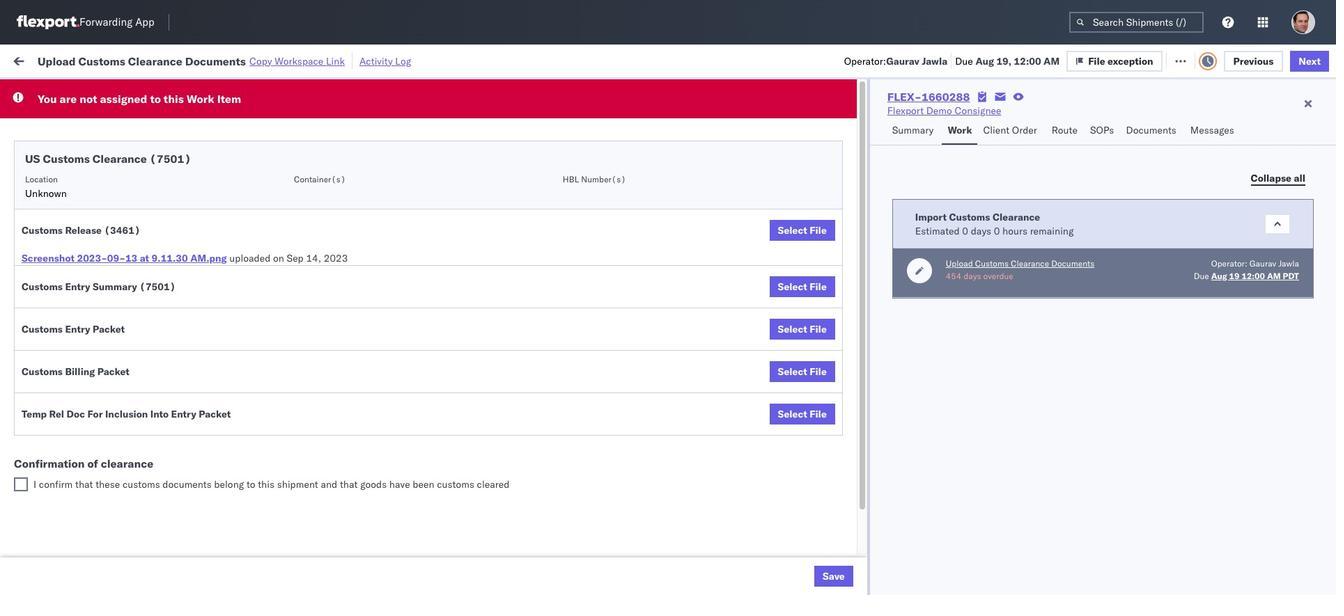Task type: vqa. For each thing, say whether or not it's contained in the screenshot.
'Resize Handle' column header
yes



Task type: locate. For each thing, give the bounding box(es) containing it.
1 appointment from the top
[[114, 139, 171, 152]]

documents inside upload customs clearance documents link
[[155, 292, 206, 305]]

aug left 19,
[[976, 55, 994, 67]]

1 horizontal spatial 12:00
[[1242, 271, 1265, 281]]

2 vertical spatial 2023
[[342, 538, 367, 551]]

4 select from the top
[[778, 366, 807, 378]]

numbers for container numbers
[[905, 119, 940, 130]]

1 horizontal spatial aug
[[1211, 271, 1227, 281]]

1 horizontal spatial 0
[[994, 225, 1000, 237]]

app
[[135, 16, 154, 29]]

23, for 2023
[[319, 477, 334, 489]]

schedule pickup from los angeles, ca link up customs entry summary (7501)
[[32, 261, 204, 275]]

0 horizontal spatial that
[[75, 479, 93, 491]]

4 1889466 from the top
[[840, 416, 882, 428]]

0 vertical spatial 2130387
[[840, 477, 882, 489]]

confirmation of clearance
[[14, 457, 153, 471]]

clearance up hours at the top right
[[993, 211, 1040, 223]]

7 resize handle column header from the left
[[881, 108, 898, 596]]

numbers inside container numbers
[[905, 119, 940, 130]]

3 4, from the top
[[328, 201, 337, 214]]

aug for 19
[[1211, 271, 1227, 281]]

entry down 2023-
[[65, 281, 90, 293]]

1 schedule pickup from los angeles, ca from the top
[[32, 170, 204, 182]]

risk
[[289, 54, 305, 67]]

been
[[413, 479, 434, 491]]

los up inclusion
[[126, 384, 141, 397]]

flex
[[787, 114, 803, 124]]

schedule delivery appointment link down of
[[32, 475, 171, 489]]

schedule down unknown
[[32, 200, 73, 213]]

select file for customs entry summary (7501)
[[778, 281, 827, 293]]

entry right "into"
[[171, 408, 196, 421]]

confirm for confirm delivery
[[32, 415, 68, 427]]

ceau7522281, up estimated
[[905, 201, 977, 213]]

customs up status
[[78, 54, 125, 68]]

1 vertical spatial confirm
[[32, 415, 68, 427]]

0 horizontal spatial gaurav
[[886, 55, 920, 67]]

0 vertical spatial on
[[342, 54, 353, 67]]

0 horizontal spatial 12:00
[[1014, 55, 1041, 67]]

schedule pickup from los angeles, ca link down us customs clearance (7501)
[[32, 169, 204, 183]]

consignee
[[955, 104, 1001, 117], [640, 114, 680, 124]]

1 vertical spatial operator: gaurav jawla
[[1211, 258, 1299, 269]]

2 vertical spatial jawla
[[1279, 258, 1299, 269]]

4 4, from the top
[[328, 262, 337, 275]]

pickup inside button
[[70, 384, 100, 397]]

angeles, down upload customs clearance documents link
[[149, 323, 188, 335]]

ceau7522281, hlxu6269489, hlxu8034992 for 11:59 schedule delivery appointment link
[[905, 139, 1121, 152]]

1662119
[[840, 538, 882, 551]]

pm left "container(s)"
[[266, 170, 281, 183]]

1 vertical spatial jawla
[[1218, 140, 1242, 152]]

0 vertical spatial aug
[[976, 55, 994, 67]]

lagerfeld
[[780, 569, 822, 581]]

due
[[955, 55, 973, 67], [1194, 271, 1209, 281]]

2 schedule pickup from los angeles, ca link from the top
[[32, 200, 204, 214]]

client name button
[[538, 111, 619, 125]]

location unknown
[[25, 174, 67, 200]]

1846748
[[840, 140, 882, 152], [840, 170, 882, 183], [840, 201, 882, 214], [840, 232, 882, 244], [840, 262, 882, 275], [840, 293, 882, 305]]

los inside confirm pickup from los angeles, ca link
[[126, 384, 141, 397]]

am
[[1044, 55, 1060, 67], [1267, 271, 1281, 281]]

0 vertical spatial days
[[971, 225, 991, 237]]

1 horizontal spatial work
[[187, 92, 214, 106]]

due left 19
[[1194, 271, 1209, 281]]

0 horizontal spatial consignee
[[640, 114, 680, 124]]

4 schedule pickup from los angeles, ca from the top
[[32, 323, 204, 335]]

documents down screenshot 2023-09-13 at 9.11.30 am.png uploaded on sep 14, 2023
[[155, 292, 206, 305]]

angeles, up "into"
[[144, 384, 182, 397]]

pickup for fifth 'schedule pickup from los angeles, ca' link from the top of the page
[[76, 445, 106, 458]]

1 select from the top
[[778, 224, 807, 237]]

work inside button
[[152, 54, 177, 67]]

schedule up unknown
[[32, 170, 73, 182]]

0 horizontal spatial vandelay
[[545, 538, 585, 551]]

ocean fcl for schedule delivery appointment link associated with 8:30
[[449, 477, 498, 489]]

2023 right shipment
[[336, 477, 360, 489]]

2 vertical spatial 2130387
[[840, 569, 882, 581]]

8 resize handle column header from the left
[[977, 108, 994, 596]]

entry up customs billing packet
[[65, 323, 90, 336]]

5 schedule pickup from los angeles, ca link from the top
[[32, 445, 204, 459]]

upload
[[38, 54, 76, 68], [946, 258, 973, 269], [32, 292, 64, 305]]

0 horizontal spatial work
[[152, 54, 177, 67]]

2 confirm from the top
[[32, 415, 68, 427]]

13
[[125, 252, 137, 265]]

numbers left sops
[[1051, 114, 1086, 124]]

test123456 down overdue
[[1001, 293, 1059, 305]]

6 fcl from the top
[[480, 477, 498, 489]]

0 horizontal spatial am
[[1044, 55, 1060, 67]]

1 horizontal spatial consignee
[[955, 104, 1001, 117]]

1 horizontal spatial customs
[[437, 479, 474, 491]]

pst, for 11:59
[[283, 538, 304, 551]]

schedule delivery appointment link down workitem button
[[32, 138, 171, 152]]

mode
[[449, 114, 471, 124]]

flex-1660288 link
[[887, 90, 970, 104]]

vandelay for vandelay
[[545, 538, 585, 551]]

0 horizontal spatial operator:
[[844, 55, 886, 67]]

pm left sep
[[266, 262, 281, 275]]

1 horizontal spatial numbers
[[1051, 114, 1086, 124]]

1 vertical spatial schedule delivery appointment link
[[32, 230, 171, 244]]

exception
[[1117, 54, 1163, 67], [1108, 55, 1153, 67]]

2 hlxu8034992 from the top
[[1053, 201, 1121, 213]]

5 schedule pickup from los angeles, ca button from the top
[[32, 445, 204, 460]]

work inside button
[[948, 124, 972, 137]]

rotterdam,
[[131, 500, 181, 512]]

0 horizontal spatial on
[[273, 252, 284, 265]]

0 horizontal spatial to
[[150, 92, 161, 106]]

resize handle column header
[[211, 108, 228, 596], [374, 108, 391, 596], [426, 108, 442, 596], [521, 108, 538, 596], [617, 108, 633, 596], [764, 108, 780, 596], [881, 108, 898, 596], [977, 108, 994, 596], [1161, 108, 1178, 596], [1256, 108, 1273, 596], [1301, 108, 1317, 596]]

ca inside button
[[185, 384, 198, 397]]

1 2130387 from the top
[[840, 477, 882, 489]]

hlxu6269489, up hours at the top right
[[979, 201, 1050, 213]]

2022 for third 'schedule pickup from los angeles, ca' link from the bottom of the page
[[340, 262, 364, 275]]

0 right estimated
[[962, 225, 968, 237]]

2130387 down 1662119
[[840, 569, 882, 581]]

ceau7522281, hlxu6269489, hlxu8034992 down hours at the top right
[[905, 262, 1121, 274]]

previous button
[[1224, 51, 1283, 71]]

2 schedule delivery appointment link from the top
[[32, 230, 171, 244]]

select file for temp rel doc for inclusion into entry packet
[[778, 408, 827, 421]]

4 hlxu6269489, from the top
[[979, 262, 1050, 274]]

mbl/mawb
[[1001, 114, 1049, 124]]

flex-1889466
[[810, 324, 882, 336], [810, 354, 882, 367], [810, 385, 882, 397], [810, 416, 882, 428]]

hlxu6269489, down hours at the top right
[[979, 262, 1050, 274]]

0 vertical spatial am
[[1044, 55, 1060, 67]]

2130387 up 1662119
[[840, 507, 882, 520]]

0 vertical spatial packet
[[93, 323, 125, 336]]

summary down 09-
[[93, 281, 137, 293]]

4 appointment from the top
[[114, 476, 171, 489]]

from for 4th 'schedule pickup from los angeles, ca' link
[[108, 323, 129, 335]]

angeles, for fourth 'schedule pickup from los angeles, ca' link from the bottom of the page
[[149, 200, 188, 213]]

1 select file from the top
[[778, 224, 827, 237]]

schedule delivery appointment button
[[32, 138, 171, 154], [32, 230, 171, 246], [32, 353, 171, 368], [32, 475, 171, 491]]

0 vertical spatial (7501)
[[150, 152, 191, 166]]

schedule pickup from los angeles, ca button up these
[[32, 445, 204, 460]]

2023 for 23,
[[336, 477, 360, 489]]

ceau7522281, hlxu6269489, hlxu8034992 down overdue
[[905, 293, 1121, 305]]

numbers inside mbl/mawb numbers button
[[1051, 114, 1086, 124]]

3 test123456 from the top
[[1001, 232, 1059, 244]]

schedule delivery appointment link for 11:59
[[32, 138, 171, 152]]

3 fcl from the top
[[480, 262, 498, 275]]

1 schedule delivery appointment button from the top
[[32, 138, 171, 154]]

hlxu8034992 for fourth 'schedule pickup from los angeles, ca' link from the bottom of the page
[[1053, 201, 1121, 213]]

1 vertical spatial upload customs clearance documents button
[[32, 292, 206, 307]]

0 horizontal spatial 0
[[962, 225, 968, 237]]

2 horizontal spatial jawla
[[1279, 258, 1299, 269]]

10 schedule from the top
[[32, 500, 73, 512]]

select file button for customs billing packet
[[769, 362, 835, 382]]

0 horizontal spatial due
[[955, 55, 973, 67]]

customs
[[123, 479, 160, 491], [437, 479, 474, 491]]

select file button for customs entry packet
[[769, 319, 835, 340]]

ready
[[107, 86, 132, 96]]

1 that from the left
[[75, 479, 93, 491]]

11:59 pm pst, jan 24, 2023
[[236, 538, 367, 551]]

4 schedule pickup from los angeles, ca button from the top
[[32, 322, 204, 338]]

file for customs entry summary (7501)
[[810, 281, 827, 293]]

1 vertical spatial 23,
[[319, 477, 334, 489]]

to right for
[[150, 92, 161, 106]]

angeles, for first 'schedule pickup from los angeles, ca' link from the top of the page
[[149, 170, 188, 182]]

schedule delivery appointment
[[32, 139, 171, 152], [32, 231, 171, 243], [32, 354, 171, 366], [32, 476, 171, 489]]

from
[[108, 170, 129, 182], [108, 200, 129, 213], [108, 262, 129, 274], [108, 323, 129, 335], [103, 384, 123, 397], [108, 445, 129, 458], [108, 500, 129, 512]]

ca for third 'schedule pickup from los angeles, ca' link from the bottom of the page
[[190, 262, 204, 274]]

you
[[38, 92, 57, 106]]

resize handle column header for container numbers
[[977, 108, 994, 596]]

import work
[[118, 54, 177, 67]]

1 : from the left
[[101, 86, 103, 96]]

pickup inside schedule pickup from rotterdam, netherlands
[[76, 500, 106, 512]]

forwarding
[[79, 16, 133, 29]]

4 flex-1889466 from the top
[[810, 416, 882, 428]]

ceau7522281, hlxu6269489, hlxu8034992 up hours at the top right
[[905, 201, 1121, 213]]

0 vertical spatial jawla
[[922, 55, 948, 67]]

11:59 for fourth 'schedule pickup from los angeles, ca' link from the bottom of the page
[[236, 201, 263, 214]]

12:00 for 19,
[[1014, 55, 1041, 67]]

0 horizontal spatial summary
[[93, 281, 137, 293]]

2 ceau7522281, hlxu6269489, hlxu8034992 from the top
[[905, 201, 1121, 213]]

schedule delivery appointment up 2023-
[[32, 231, 171, 243]]

1 horizontal spatial :
[[324, 86, 326, 96]]

1 resize handle column header from the left
[[211, 108, 228, 596]]

0 vertical spatial work
[[152, 54, 177, 67]]

2 test123456 from the top
[[1001, 201, 1059, 214]]

inclusion
[[105, 408, 148, 421]]

confirmation
[[14, 457, 85, 471]]

angeles, right 13
[[149, 262, 188, 274]]

1 schedule pickup from los angeles, ca link from the top
[[32, 169, 204, 183]]

schedule delivery appointment for first schedule delivery appointment button from the bottom of the page
[[32, 476, 171, 489]]

am right 19,
[[1044, 55, 1060, 67]]

aug 19 12:00 am pdt button
[[1211, 271, 1299, 281]]

1 horizontal spatial upload customs clearance documents
[[946, 258, 1095, 269]]

4 11:59 from the top
[[236, 262, 263, 275]]

client inside button
[[983, 124, 1010, 137]]

schedule delivery appointment up confirm pickup from los angeles, ca
[[32, 354, 171, 366]]

5 1846748 from the top
[[840, 262, 882, 275]]

5 select from the top
[[778, 408, 807, 421]]

pst, left and
[[277, 477, 298, 489]]

status
[[76, 86, 101, 96]]

flexport demo consignee link
[[887, 104, 1001, 118]]

documents up in
[[185, 54, 246, 68]]

schedule pickup from los angeles, ca button up customs entry summary (7501)
[[32, 261, 204, 276]]

1 ceau7522281, hlxu6269489, hlxu8034992 from the top
[[905, 139, 1121, 152]]

from down these
[[108, 500, 129, 512]]

2 vertical spatial schedule delivery appointment link
[[32, 475, 171, 489]]

file for temp rel doc for inclusion into entry packet
[[810, 408, 827, 421]]

0 horizontal spatial at
[[140, 252, 149, 265]]

packet for customs billing packet
[[97, 366, 130, 378]]

1 horizontal spatial due
[[1194, 271, 1209, 281]]

4,
[[328, 140, 337, 152], [328, 170, 337, 183], [328, 201, 337, 214], [328, 262, 337, 275]]

customs down clearance
[[123, 479, 160, 491]]

11:59 pm pdt, nov 4, 2022 for third 'schedule pickup from los angeles, ca' link from the bottom of the page
[[236, 262, 364, 275]]

1 vertical spatial entry
[[65, 323, 90, 336]]

file exception
[[1098, 54, 1163, 67], [1088, 55, 1153, 67]]

1 vertical spatial 12:00
[[1242, 271, 1265, 281]]

schedule delivery appointment button up confirm pickup from los angeles, ca
[[32, 353, 171, 368]]

pm right 4:00
[[259, 385, 275, 397]]

1 vertical spatial am
[[1267, 271, 1281, 281]]

test123456
[[1001, 140, 1059, 152], [1001, 201, 1059, 214], [1001, 232, 1059, 244], [1001, 262, 1059, 275], [1001, 293, 1059, 305]]

4 ceau7522281, from the top
[[905, 262, 977, 274]]

hlxu8034992 for upload customs clearance documents link
[[1053, 293, 1121, 305]]

upload customs clearance documents button
[[946, 258, 1095, 271], [32, 292, 206, 307]]

days inside import customs clearance estimated 0 days 0 hours remaining
[[971, 225, 991, 237]]

1 test123456 from the top
[[1001, 140, 1059, 152]]

dec
[[301, 385, 319, 397]]

1 flex-1889466 from the top
[[810, 324, 882, 336]]

operator: up 19
[[1211, 258, 1247, 269]]

ceau7522281, down container numbers button
[[905, 139, 977, 152]]

operator: gaurav jawla up aug 19 12:00 am pdt button
[[1211, 258, 1299, 269]]

2 vertical spatial gaurav
[[1250, 258, 1276, 269]]

pst, for 11:00
[[283, 293, 304, 305]]

angeles, inside button
[[144, 384, 182, 397]]

schedule inside schedule pickup from rotterdam, netherlands
[[32, 500, 73, 512]]

0 vertical spatial operator: gaurav jawla
[[844, 55, 948, 67]]

0 vertical spatial schedule delivery appointment link
[[32, 138, 171, 152]]

0 horizontal spatial import
[[118, 54, 150, 67]]

6 flex-1846748 from the top
[[810, 293, 882, 305]]

upload up by:
[[38, 54, 76, 68]]

jawla
[[922, 55, 948, 67], [1218, 140, 1242, 152], [1279, 258, 1299, 269]]

confirm delivery button
[[32, 414, 106, 429]]

1 flex-1846748 from the top
[[810, 140, 882, 152]]

customs right been
[[437, 479, 474, 491]]

confirm pickup from los angeles, ca button
[[32, 383, 198, 399]]

schedule delivery appointment link
[[32, 138, 171, 152], [32, 230, 171, 244], [32, 475, 171, 489]]

at
[[277, 54, 286, 67], [140, 252, 149, 265]]

2023
[[324, 252, 348, 265], [336, 477, 360, 489], [342, 538, 367, 551]]

1 horizontal spatial this
[[258, 479, 275, 491]]

ceau7522281, hlxu6269489, hlxu8034992 for fourth 'schedule pickup from los angeles, ca' link from the bottom of the page
[[905, 201, 1121, 213]]

6 1846748 from the top
[[840, 293, 882, 305]]

5 11:59 from the top
[[236, 538, 263, 551]]

angeles,
[[149, 170, 188, 182], [149, 200, 188, 213], [149, 262, 188, 274], [149, 323, 188, 335], [144, 384, 182, 397], [149, 445, 188, 458]]

integration
[[640, 569, 688, 581]]

log
[[395, 55, 411, 67]]

24,
[[325, 538, 340, 551]]

los for confirm pickup from los angeles, ca link
[[126, 384, 141, 397]]

schedule delivery appointment link for 8:30
[[32, 475, 171, 489]]

1 vertical spatial upload customs clearance documents
[[32, 292, 206, 305]]

2 4, from the top
[[328, 170, 337, 183]]

ceau7522281, down estimated
[[905, 262, 977, 274]]

ceau7522281, for third 'schedule pickup from los angeles, ca' link from the bottom of the page
[[905, 262, 977, 274]]

0 vertical spatial this
[[164, 92, 184, 106]]

2 flex-2130387 from the top
[[810, 507, 882, 520]]

schedule delivery appointment link up 2023-
[[32, 230, 171, 244]]

resize handle column header for consignee
[[764, 108, 780, 596]]

ceau7522281, hlxu6269489, hlxu8034992 up overdue
[[905, 231, 1121, 244]]

container numbers
[[905, 108, 942, 130]]

1 11:59 pm pdt, nov 4, 2022 from the top
[[236, 140, 364, 152]]

entry for summary
[[65, 281, 90, 293]]

hlxu8034992 for third 'schedule pickup from los angeles, ca' link from the bottom of the page
[[1053, 262, 1121, 274]]

1 vertical spatial operator:
[[1211, 258, 1247, 269]]

1 0 from the left
[[962, 225, 968, 237]]

los for fourth 'schedule pickup from los angeles, ca' link from the bottom of the page
[[131, 200, 147, 213]]

2 schedule pickup from los angeles, ca from the top
[[32, 200, 204, 213]]

0 vertical spatial due
[[955, 55, 973, 67]]

0 horizontal spatial client
[[545, 114, 567, 124]]

schedule pickup from los angeles, ca button down upload customs clearance documents link
[[32, 322, 204, 338]]

12:00 for 19
[[1242, 271, 1265, 281]]

4, down deadline button
[[328, 170, 337, 183]]

0 vertical spatial entry
[[65, 281, 90, 293]]

Search Shipments (/) text field
[[1069, 12, 1204, 33]]

2 1889466 from the top
[[840, 354, 882, 367]]

1 vertical spatial work
[[187, 92, 214, 106]]

flex-1846748
[[810, 140, 882, 152], [810, 170, 882, 183], [810, 201, 882, 214], [810, 232, 882, 244], [810, 262, 882, 275], [810, 293, 882, 305]]

5 select file button from the top
[[769, 404, 835, 425]]

3 schedule delivery appointment button from the top
[[32, 353, 171, 368]]

location
[[25, 174, 58, 185]]

(7501) for us customs clearance (7501)
[[150, 152, 191, 166]]

ca for fifth 'schedule pickup from los angeles, ca' link from the top of the page
[[190, 445, 204, 458]]

upload customs clearance documents for upload customs clearance documents link
[[32, 292, 206, 305]]

0 vertical spatial upload customs clearance documents button
[[946, 258, 1095, 271]]

test123456 up hours at the top right
[[1001, 201, 1059, 214]]

from inside button
[[103, 384, 123, 397]]

4 select file button from the top
[[769, 362, 835, 382]]

angeles, for third 'schedule pickup from los angeles, ca' link from the bottom of the page
[[149, 262, 188, 274]]

0 vertical spatial operator:
[[844, 55, 886, 67]]

schedule pickup from los angeles, ca
[[32, 170, 204, 182], [32, 200, 204, 213], [32, 262, 204, 274], [32, 323, 204, 335], [32, 445, 204, 458]]

1 vertical spatial jan
[[307, 538, 322, 551]]

mbl/mawb numbers button
[[994, 111, 1164, 125]]

1 vertical spatial 2130387
[[840, 507, 882, 520]]

0 vertical spatial summary
[[892, 124, 934, 137]]

consignee inside consignee button
[[640, 114, 680, 124]]

pm right the 11:00
[[266, 293, 281, 305]]

upload up customs entry packet
[[32, 292, 64, 305]]

4, for third 'schedule pickup from los angeles, ca' link from the bottom of the page
[[328, 262, 337, 275]]

west
[[683, 538, 705, 551]]

screenshot 2023-09-13 at 9.11.30 am.png link
[[22, 251, 227, 265]]

days left hours at the top right
[[971, 225, 991, 237]]

1 vertical spatial due
[[1194, 271, 1209, 281]]

to right belong
[[247, 479, 255, 491]]

12:00 right 19,
[[1014, 55, 1041, 67]]

ceau7522281, for fourth 'schedule pickup from los angeles, ca' link from the bottom of the page
[[905, 201, 977, 213]]

jawla up the pdt
[[1279, 258, 1299, 269]]

schedule delivery appointment for 3rd schedule delivery appointment button from the bottom
[[32, 231, 171, 243]]

pst, left 24,
[[283, 538, 304, 551]]

pst, left 8,
[[283, 293, 304, 305]]

client name
[[545, 114, 592, 124]]

0 horizontal spatial customs
[[123, 479, 160, 491]]

2 vandelay from the left
[[640, 538, 681, 551]]

appointment up confirm pickup from los angeles, ca
[[114, 354, 171, 366]]

container(s)
[[294, 174, 346, 185]]

2023 right 24,
[[342, 538, 367, 551]]

2 : from the left
[[324, 86, 326, 96]]

10 resize handle column header from the left
[[1256, 108, 1273, 596]]

aug left 19
[[1211, 271, 1227, 281]]

4 ocean fcl from the top
[[449, 293, 498, 305]]

1 confirm from the top
[[32, 384, 68, 397]]

upload customs clearance documents copy workspace link
[[38, 54, 345, 68]]

0 horizontal spatial jawla
[[922, 55, 948, 67]]

jawla up flex-1660288 link
[[922, 55, 948, 67]]

4 hlxu8034992 from the top
[[1053, 262, 1121, 274]]

this right 8:30
[[258, 479, 275, 491]]

customs entry summary (7501)
[[22, 281, 176, 293]]

packet down upload customs clearance documents link
[[93, 323, 125, 336]]

ca for first 'schedule pickup from los angeles, ca' link from the top of the page
[[190, 170, 204, 182]]

0 vertical spatial at
[[277, 54, 286, 67]]

3 11:59 pm pdt, nov 4, 2022 from the top
[[236, 201, 364, 214]]

flex-1660288
[[887, 90, 970, 104]]

pdt,
[[283, 140, 305, 152], [283, 170, 305, 183], [283, 201, 305, 214], [283, 262, 305, 275]]

pdt, for 11:59 schedule delivery appointment link
[[283, 140, 305, 152]]

flexport demo consignee
[[887, 104, 1001, 117]]

1 vertical spatial this
[[258, 479, 275, 491]]

select file for customs entry packet
[[778, 323, 827, 336]]

2 schedule delivery appointment from the top
[[32, 231, 171, 243]]

los for first 'schedule pickup from los angeles, ca' link from the top of the page
[[131, 170, 147, 182]]

0 horizontal spatial upload customs clearance documents
[[32, 292, 206, 305]]

2 hlxu6269489, from the top
[[979, 201, 1050, 213]]

pickup for third 'schedule pickup from los angeles, ca' link from the bottom of the page
[[76, 262, 106, 274]]

sops
[[1090, 124, 1114, 137]]

ceau7522281, hlxu6269489, hlxu8034992 down client order
[[905, 139, 1121, 152]]

file for customs billing packet
[[810, 366, 827, 378]]

customs left the billing
[[22, 366, 63, 378]]

1 horizontal spatial to
[[247, 479, 255, 491]]

summary inside button
[[892, 124, 934, 137]]

ocean fcl for 11:59 schedule delivery appointment link
[[449, 140, 498, 152]]

0 vertical spatial confirm
[[32, 384, 68, 397]]

los down upload customs clearance documents link
[[131, 323, 147, 335]]

operator: gaurav jawla up flex-1660288 link
[[844, 55, 948, 67]]

1 pdt, from the top
[[283, 140, 305, 152]]

454
[[946, 271, 961, 281]]

4 pdt, from the top
[[283, 262, 305, 275]]

ocean fcl for upload customs clearance documents link
[[449, 293, 498, 305]]

packet for customs entry packet
[[93, 323, 125, 336]]

hlxu6269489, up overdue
[[979, 231, 1050, 244]]

2022 for upload customs clearance documents link
[[339, 293, 363, 305]]

454 days overdue
[[946, 271, 1013, 281]]

import inside import customs clearance estimated 0 days 0 hours remaining
[[915, 211, 947, 223]]

overdue
[[983, 271, 1013, 281]]

client inside button
[[545, 114, 567, 124]]

5 ceau7522281, hlxu6269489, hlxu8034992 from the top
[[905, 293, 1121, 305]]

from inside schedule pickup from rotterdam, netherlands
[[108, 500, 129, 512]]

confirm pickup from los angeles, ca link
[[32, 383, 198, 397]]

ca for fourth 'schedule pickup from los angeles, ca' link from the bottom of the page
[[190, 200, 204, 213]]

hlxu6269489, down overdue
[[979, 293, 1050, 305]]

schedule pickup from los angeles, ca up these
[[32, 445, 204, 458]]

save button
[[814, 566, 853, 587]]

schedule pickup from los angeles, ca button down us customs clearance (7501)
[[32, 169, 204, 184]]

am for due aug 19 12:00 am pdt
[[1267, 271, 1281, 281]]

due aug 19 12:00 am pdt
[[1194, 271, 1299, 281]]

that right and
[[340, 479, 358, 491]]

0 horizontal spatial :
[[101, 86, 103, 96]]

due left 19,
[[955, 55, 973, 67]]

packet up confirm pickup from los angeles, ca
[[97, 366, 130, 378]]

3 schedule delivery appointment link from the top
[[32, 475, 171, 489]]

flex id
[[787, 114, 814, 124]]

1 vertical spatial gaurav
[[1185, 140, 1216, 152]]

on right 187
[[342, 54, 353, 67]]

schedule pickup from los angeles, ca button up (3461)
[[32, 200, 204, 215]]

resize handle column header for mbl/mawb numbers
[[1161, 108, 1178, 596]]

select file for customs billing packet
[[778, 366, 827, 378]]

0 horizontal spatial numbers
[[905, 119, 940, 130]]

1 vertical spatial import
[[915, 211, 947, 223]]

file exception button
[[1076, 50, 1172, 71], [1076, 50, 1172, 71], [1067, 51, 1162, 71], [1067, 51, 1162, 71]]

pickup up release
[[76, 200, 106, 213]]

pm left 24,
[[266, 538, 281, 551]]

1 vertical spatial flex-2130387
[[810, 507, 882, 520]]

2022
[[340, 140, 364, 152], [340, 170, 364, 183], [340, 201, 364, 214], [340, 262, 364, 275], [339, 293, 363, 305], [339, 385, 363, 397]]

ocean fcl
[[449, 140, 498, 152], [449, 201, 498, 214], [449, 262, 498, 275], [449, 293, 498, 305], [449, 385, 498, 397], [449, 477, 498, 489], [449, 538, 498, 551]]

0 vertical spatial jan
[[301, 477, 316, 489]]

account
[[712, 569, 749, 581]]

0 vertical spatial 12:00
[[1014, 55, 1041, 67]]

sep
[[287, 252, 304, 265]]

client order
[[983, 124, 1037, 137]]

None checkbox
[[14, 478, 28, 492]]

3 pdt, from the top
[[283, 201, 305, 214]]

0 horizontal spatial upload customs clearance documents button
[[32, 292, 206, 307]]

0 vertical spatial 23,
[[322, 385, 337, 397]]

1 ocean fcl from the top
[[449, 140, 498, 152]]

test123456 down hours at the top right
[[1001, 262, 1059, 275]]

import up estimated
[[915, 211, 947, 223]]

angeles, up "9.11.30"
[[149, 200, 188, 213]]

1 select file button from the top
[[769, 220, 835, 241]]

1 vertical spatial at
[[140, 252, 149, 265]]

angeles, for confirm pickup from los angeles, ca link
[[144, 384, 182, 397]]

5 ceau7522281, from the top
[[905, 293, 977, 305]]

2 1846748 from the top
[[840, 170, 882, 183]]

6 schedule from the top
[[32, 323, 73, 335]]

3 schedule pickup from los angeles, ca from the top
[[32, 262, 204, 274]]

1 vertical spatial 2023
[[336, 477, 360, 489]]

collapse
[[1251, 172, 1292, 184]]

pickup down confirm delivery button
[[76, 445, 106, 458]]

4, for fourth 'schedule pickup from los angeles, ca' link from the bottom of the page
[[328, 201, 337, 214]]

2023 right 14,
[[324, 252, 348, 265]]

pst, left dec
[[277, 385, 298, 397]]

0 vertical spatial import
[[118, 54, 150, 67]]

from for third 'schedule pickup from los angeles, ca' link from the bottom of the page
[[108, 262, 129, 274]]

4 ceau7522281, hlxu6269489, hlxu8034992 from the top
[[905, 262, 1121, 274]]

1 horizontal spatial that
[[340, 479, 358, 491]]

import inside button
[[118, 54, 150, 67]]

los up (3461)
[[131, 200, 147, 213]]

3 hlxu8034992 from the top
[[1053, 231, 1121, 244]]

flex-2130387 down flex-1662119
[[810, 569, 882, 581]]

upload customs clearance documents
[[946, 258, 1095, 269], [32, 292, 206, 305]]

11:59 for third 'schedule pickup from los angeles, ca' link from the bottom of the page
[[236, 262, 263, 275]]

schedule delivery appointment up us customs clearance (7501)
[[32, 139, 171, 152]]



Task type: describe. For each thing, give the bounding box(es) containing it.
i confirm that these customs documents belong to this shipment and that goods have been customs cleared
[[33, 479, 510, 491]]

us customs clearance (7501)
[[25, 152, 191, 166]]

2 vertical spatial packet
[[199, 408, 231, 421]]

customs down "screenshot"
[[22, 281, 63, 293]]

2 schedule pickup from los angeles, ca button from the top
[[32, 200, 204, 215]]

filtered
[[14, 85, 48, 98]]

11:59 pm pdt, nov 4, 2022 for 11:59 schedule delivery appointment link
[[236, 140, 364, 152]]

1 horizontal spatial jawla
[[1218, 140, 1242, 152]]

los for 4th 'schedule pickup from los angeles, ca' link
[[131, 323, 147, 335]]

these
[[96, 479, 120, 491]]

5 schedule pickup from los angeles, ca from the top
[[32, 445, 204, 458]]

file for customs entry packet
[[810, 323, 827, 336]]

14,
[[306, 252, 321, 265]]

resize handle column header for flex id
[[881, 108, 898, 596]]

2 2130387 from the top
[[840, 507, 882, 520]]

4 schedule pickup from los angeles, ca link from the top
[[32, 322, 204, 336]]

select for customs billing packet
[[778, 366, 807, 378]]

delivery inside confirm delivery link
[[70, 415, 106, 427]]

documents inside the documents button
[[1126, 124, 1176, 137]]

forwarding app link
[[17, 15, 154, 29]]

Search Work text field
[[867, 50, 1019, 71]]

route button
[[1046, 118, 1085, 145]]

1 horizontal spatial upload customs clearance documents button
[[946, 258, 1095, 271]]

1 vertical spatial to
[[247, 479, 255, 491]]

consignee inside flexport demo consignee link
[[955, 104, 1001, 117]]

3 1889466 from the top
[[840, 385, 882, 397]]

4 flex-1846748 from the top
[[810, 232, 882, 244]]

9.11.30
[[152, 252, 188, 265]]

status : ready for work, blocked, in progress
[[76, 86, 253, 96]]

customs up overdue
[[975, 258, 1009, 269]]

los for fifth 'schedule pickup from los angeles, ca' link from the top of the page
[[131, 445, 147, 458]]

no
[[330, 86, 341, 96]]

4 schedule from the top
[[32, 231, 73, 243]]

ca for 4th 'schedule pickup from los angeles, ca' link
[[190, 323, 204, 335]]

pdt, for fourth 'schedule pickup from los angeles, ca' link from the bottom of the page
[[283, 201, 305, 214]]

7 fcl from the top
[[480, 538, 498, 551]]

1 vertical spatial on
[[273, 252, 284, 265]]

select file button for customs entry summary (7501)
[[769, 277, 835, 297]]

2 customs from the left
[[437, 479, 474, 491]]

3 1846748 from the top
[[840, 201, 882, 214]]

5 hlxu6269489, from the top
[[979, 293, 1050, 305]]

4:00
[[236, 385, 257, 397]]

import for import work
[[118, 54, 150, 67]]

pm right 8:30
[[259, 477, 275, 489]]

2 that from the left
[[340, 479, 358, 491]]

karl
[[760, 569, 778, 581]]

file for customs release (3461)
[[810, 224, 827, 237]]

1 flex-2130387 from the top
[[810, 477, 882, 489]]

billing
[[65, 366, 95, 378]]

clearance up "work,"
[[128, 54, 182, 68]]

angeles, for 4th 'schedule pickup from los angeles, ca' link
[[149, 323, 188, 335]]

customs inside import customs clearance estimated 0 days 0 hours remaining
[[949, 211, 990, 223]]

1 horizontal spatial on
[[342, 54, 353, 67]]

flexport. image
[[17, 15, 79, 29]]

shipment
[[277, 479, 318, 491]]

2 vertical spatial upload
[[32, 292, 64, 305]]

by:
[[50, 85, 64, 98]]

confirm
[[39, 479, 73, 491]]

clearance down 13
[[108, 292, 153, 305]]

screenshot
[[22, 252, 75, 265]]

5 flex-1846748 from the top
[[810, 262, 882, 275]]

1 horizontal spatial operator:
[[1211, 258, 1247, 269]]

2022 for confirm pickup from los angeles, ca link
[[339, 385, 363, 397]]

customs up "screenshot"
[[22, 224, 63, 237]]

customs up "location"
[[43, 152, 90, 166]]

1660288
[[922, 90, 970, 104]]

09-
[[107, 252, 125, 265]]

ceau7522281, for 11:59 schedule delivery appointment link
[[905, 139, 977, 152]]

resize handle column header for mode
[[521, 108, 538, 596]]

3 schedule pickup from los angeles, ca link from the top
[[32, 261, 204, 275]]

ca for confirm pickup from los angeles, ca link
[[185, 384, 198, 397]]

customs inside upload customs clearance documents link
[[66, 292, 105, 305]]

collapse all
[[1251, 172, 1305, 184]]

0 vertical spatial 2023
[[324, 252, 348, 265]]

client for client name
[[545, 114, 567, 124]]

batch action
[[1258, 54, 1318, 67]]

2 vertical spatial entry
[[171, 408, 196, 421]]

3 2130387 from the top
[[840, 569, 882, 581]]

pickup for 4th 'schedule pickup from los angeles, ca' link
[[76, 323, 106, 335]]

1 1889466 from the top
[[840, 324, 882, 336]]

pst, for 4:00
[[277, 385, 298, 397]]

11 resize handle column header from the left
[[1301, 108, 1317, 596]]

(7501) for customs entry summary (7501)
[[139, 281, 176, 293]]

snoozed : no
[[291, 86, 341, 96]]

2 11:59 from the top
[[236, 170, 263, 183]]

uploaded
[[229, 252, 271, 265]]

7 ocean fcl from the top
[[449, 538, 498, 551]]

3 flex-1889466 from the top
[[810, 385, 882, 397]]

deadline button
[[229, 111, 377, 125]]

2 appointment from the top
[[114, 231, 171, 243]]

los for third 'schedule pickup from los angeles, ca' link from the bottom of the page
[[131, 262, 147, 274]]

ocean fcl for confirm pickup from los angeles, ca link
[[449, 385, 498, 397]]

clearance inside import customs clearance estimated 0 days 0 hours remaining
[[993, 211, 1040, 223]]

import customs clearance estimated 0 days 0 hours remaining
[[915, 211, 1074, 237]]

import work button
[[113, 45, 182, 76]]

pdt
[[1283, 271, 1299, 281]]

3 flex-2130387 from the top
[[810, 569, 882, 581]]

hlxu8034992 for 11:59 schedule delivery appointment link
[[1053, 139, 1121, 152]]

2 fcl from the top
[[480, 201, 498, 214]]

187
[[321, 54, 339, 67]]

link
[[326, 55, 345, 67]]

pickup for fourth 'schedule pickup from los angeles, ca' link from the bottom of the page
[[76, 200, 106, 213]]

1 vertical spatial days
[[964, 271, 981, 281]]

3 ceau7522281, hlxu6269489, hlxu8034992 from the top
[[905, 231, 1121, 244]]

1 schedule from the top
[[32, 139, 73, 152]]

pickup for confirm pickup from los angeles, ca link
[[70, 384, 100, 397]]

vandelay for vandelay west
[[640, 538, 681, 551]]

select for customs release (3461)
[[778, 224, 807, 237]]

summary button
[[887, 118, 942, 145]]

1893174
[[840, 446, 882, 459]]

2 schedule delivery appointment button from the top
[[32, 230, 171, 246]]

activity log button
[[359, 53, 411, 69]]

: for status
[[101, 86, 103, 96]]

2023 for 24,
[[342, 538, 367, 551]]

messages
[[1190, 124, 1234, 137]]

2 flex-1846748 from the top
[[810, 170, 882, 183]]

previous
[[1233, 55, 1274, 67]]

customs release (3461)
[[22, 224, 140, 237]]

from for fourth 'schedule pickup from los angeles, ca' link from the bottom of the page
[[108, 200, 129, 213]]

11:59 for 11:59 schedule delivery appointment link
[[236, 140, 263, 152]]

1 hlxu6269489, from the top
[[979, 139, 1050, 152]]

3 ceau7522281, from the top
[[905, 231, 977, 244]]

netherlands
[[32, 514, 87, 526]]

order
[[1012, 124, 1037, 137]]

clearance up overdue
[[1011, 258, 1049, 269]]

0 vertical spatial gaurav
[[886, 55, 920, 67]]

ceau7522281, hlxu6269489, hlxu8034992 for third 'schedule pickup from los angeles, ca' link from the bottom of the page
[[905, 262, 1121, 274]]

1 vertical spatial upload
[[946, 258, 973, 269]]

3 hlxu6269489, from the top
[[979, 231, 1050, 244]]

deadline
[[236, 114, 270, 124]]

2022 for fourth 'schedule pickup from los angeles, ca' link from the bottom of the page
[[340, 201, 364, 214]]

aug for 19,
[[976, 55, 994, 67]]

0 vertical spatial to
[[150, 92, 161, 106]]

pickup for first 'schedule pickup from los angeles, ca' link from the top of the page
[[76, 170, 106, 182]]

integration test account - karl lagerfeld
[[640, 569, 822, 581]]

3 schedule from the top
[[32, 200, 73, 213]]

estimated
[[915, 225, 960, 237]]

187 on track
[[321, 54, 378, 67]]

all
[[1294, 172, 1305, 184]]

8,
[[327, 293, 336, 305]]

mbl/mawb numbers
[[1001, 114, 1086, 124]]

3 appointment from the top
[[114, 354, 171, 366]]

3 flex-1846748 from the top
[[810, 201, 882, 214]]

4 test123456 from the top
[[1001, 262, 1059, 275]]

7 schedule from the top
[[32, 354, 73, 366]]

3 resize handle column header from the left
[[426, 108, 442, 596]]

clearance down workitem button
[[93, 152, 147, 166]]

(0)
[[227, 54, 245, 67]]

5 schedule from the top
[[32, 262, 73, 274]]

client for client order
[[983, 124, 1010, 137]]

hours
[[1002, 225, 1028, 237]]

ocean fcl for fourth 'schedule pickup from los angeles, ca' link from the bottom of the page
[[449, 201, 498, 214]]

messages button
[[1185, 118, 1242, 145]]

5 test123456 from the top
[[1001, 293, 1059, 305]]

1 fcl from the top
[[480, 140, 498, 152]]

import for import customs clearance estimated 0 days 0 hours remaining
[[915, 211, 947, 223]]

778
[[257, 54, 275, 67]]

4 1846748 from the top
[[840, 232, 882, 244]]

screenshot 2023-09-13 at 9.11.30 am.png uploaded on sep 14, 2023
[[22, 252, 348, 265]]

rel
[[49, 408, 64, 421]]

ceau7522281, for upload customs clearance documents link
[[905, 293, 977, 305]]

1 schedule pickup from los angeles, ca button from the top
[[32, 169, 204, 184]]

pm up uploaded
[[266, 201, 281, 214]]

(3461)
[[104, 224, 140, 237]]

confirm delivery
[[32, 415, 106, 427]]

5 fcl from the top
[[480, 385, 498, 397]]

customs up customs billing packet
[[22, 323, 63, 336]]

schedule pickup from rotterdam, netherlands
[[32, 500, 181, 526]]

9 schedule from the top
[[32, 476, 73, 489]]

4 schedule delivery appointment button from the top
[[32, 475, 171, 491]]

resize handle column header for client name
[[617, 108, 633, 596]]

pm down deadline
[[266, 140, 281, 152]]

select file button for temp rel doc for inclusion into entry packet
[[769, 404, 835, 425]]

11:59 pm pdt, nov 4, 2022 for fourth 'schedule pickup from los angeles, ca' link from the bottom of the page
[[236, 201, 364, 214]]

1 horizontal spatial gaurav
[[1185, 140, 1216, 152]]

assigned
[[100, 92, 147, 106]]

flex-1893174
[[810, 446, 882, 459]]

ocean fcl for third 'schedule pickup from los angeles, ca' link from the bottom of the page
[[449, 262, 498, 275]]

mode button
[[442, 111, 524, 125]]

into
[[150, 408, 169, 421]]

1 horizontal spatial operator: gaurav jawla
[[1211, 258, 1299, 269]]

vandelay west
[[640, 538, 705, 551]]

2 0 from the left
[[994, 225, 1000, 237]]

workitem
[[15, 114, 52, 124]]

11:00 pm pst, nov 8, 2022
[[236, 293, 363, 305]]

due for due aug 19 12:00 am pdt
[[1194, 271, 1209, 281]]

for
[[134, 86, 145, 96]]

select for customs entry packet
[[778, 323, 807, 336]]

angeles, for fifth 'schedule pickup from los angeles, ca' link from the top of the page
[[149, 445, 188, 458]]

4, for 11:59 schedule delivery appointment link
[[328, 140, 337, 152]]

select file for customs release (3461)
[[778, 224, 827, 237]]

confirm for confirm pickup from los angeles, ca
[[32, 384, 68, 397]]

2 11:59 pm pdt, nov 4, 2022 from the top
[[236, 170, 364, 183]]

jan for 24,
[[307, 538, 322, 551]]

due for due aug 19, 12:00 am
[[955, 55, 973, 67]]

schedule delivery appointment for 1st schedule delivery appointment button from the top of the page
[[32, 139, 171, 152]]

11:00
[[236, 293, 263, 305]]

0 vertical spatial upload
[[38, 54, 76, 68]]

upload customs clearance documents link
[[32, 292, 206, 305]]

778 at risk
[[257, 54, 305, 67]]

1 1846748 from the top
[[840, 140, 882, 152]]

gaurav jawla
[[1185, 140, 1242, 152]]

upload customs clearance documents for right the upload customs clearance documents button
[[946, 258, 1095, 269]]

work button
[[942, 118, 978, 145]]

23, for 2022
[[322, 385, 337, 397]]

us
[[25, 152, 40, 166]]

3 schedule delivery appointment from the top
[[32, 354, 171, 366]]

numbers for mbl/mawb numbers
[[1051, 114, 1086, 124]]

am for due aug 19, 12:00 am
[[1044, 55, 1060, 67]]

from for fifth 'schedule pickup from los angeles, ca' link from the top of the page
[[108, 445, 129, 458]]

jan for 23,
[[301, 477, 316, 489]]

name
[[569, 114, 592, 124]]

documents down remaining
[[1051, 258, 1095, 269]]

select for customs entry summary (7501)
[[778, 281, 807, 293]]

1 vertical spatial summary
[[93, 281, 137, 293]]

-
[[751, 569, 757, 581]]

2 pdt, from the top
[[283, 170, 305, 183]]

1 horizontal spatial at
[[277, 54, 286, 67]]

0 horizontal spatial this
[[164, 92, 184, 106]]

action
[[1287, 54, 1318, 67]]

2 schedule from the top
[[32, 170, 73, 182]]

3 schedule pickup from los angeles, ca button from the top
[[32, 261, 204, 276]]

select file button for customs release (3461)
[[769, 220, 835, 241]]

message (0)
[[188, 54, 245, 67]]

2 flex-1889466 from the top
[[810, 354, 882, 367]]

0 horizontal spatial operator: gaurav jawla
[[844, 55, 948, 67]]

blocked,
[[171, 86, 206, 96]]

4 fcl from the top
[[480, 293, 498, 305]]

1 customs from the left
[[123, 479, 160, 491]]

container
[[905, 108, 942, 118]]

entry for packet
[[65, 323, 90, 336]]

client order button
[[978, 118, 1046, 145]]

ceau7522281, hlxu6269489, hlxu8034992 for upload customs clearance documents link
[[905, 293, 1121, 305]]

not
[[80, 92, 97, 106]]

8 schedule from the top
[[32, 445, 73, 458]]



